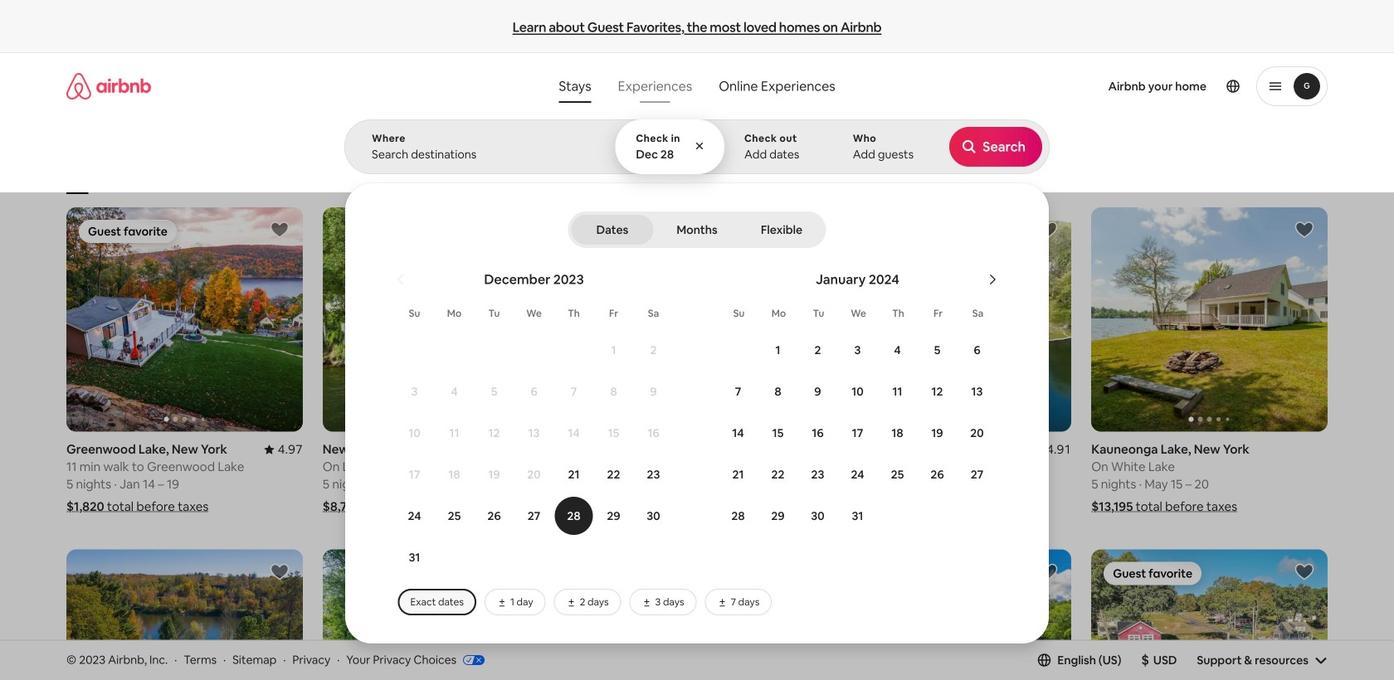 Task type: locate. For each thing, give the bounding box(es) containing it.
profile element
[[863, 53, 1328, 120]]

add to wishlist: lake huntington, new york image
[[1295, 562, 1315, 582]]

switch
[[1284, 152, 1314, 172]]

None search field
[[344, 53, 1394, 644]]

group
[[66, 129, 1043, 194], [66, 207, 303, 432], [323, 207, 559, 432], [579, 207, 815, 432], [835, 207, 1072, 432], [1092, 207, 1328, 432], [66, 550, 303, 681], [323, 550, 559, 681], [579, 550, 815, 681], [835, 550, 1072, 681], [1092, 550, 1328, 681]]

what can we help you find? tab list
[[546, 70, 706, 103]]

tab panel
[[344, 120, 1394, 644]]

add to wishlist: middlefield, connecticut image
[[1038, 220, 1058, 240]]

tab list
[[571, 212, 823, 248]]



Task type: vqa. For each thing, say whether or not it's contained in the screenshot.
the What can we help you find? tab list
yes



Task type: describe. For each thing, give the bounding box(es) containing it.
add to wishlist: greenwood lake, new york image
[[270, 220, 289, 240]]

add to wishlist: hortonville, new york image
[[1038, 562, 1058, 582]]

add to wishlist: swan lake, new york image
[[270, 562, 289, 582]]

calendar application
[[365, 253, 1394, 583]]

4.97 out of 5 average rating image
[[264, 442, 303, 458]]

4.91 out of 5 average rating image
[[1033, 442, 1072, 458]]

add to wishlist: kauneonga lake, new york image
[[1295, 220, 1315, 240]]

add to wishlist: callicoon, new york image
[[782, 220, 802, 240]]

Search destinations field
[[372, 147, 589, 162]]



